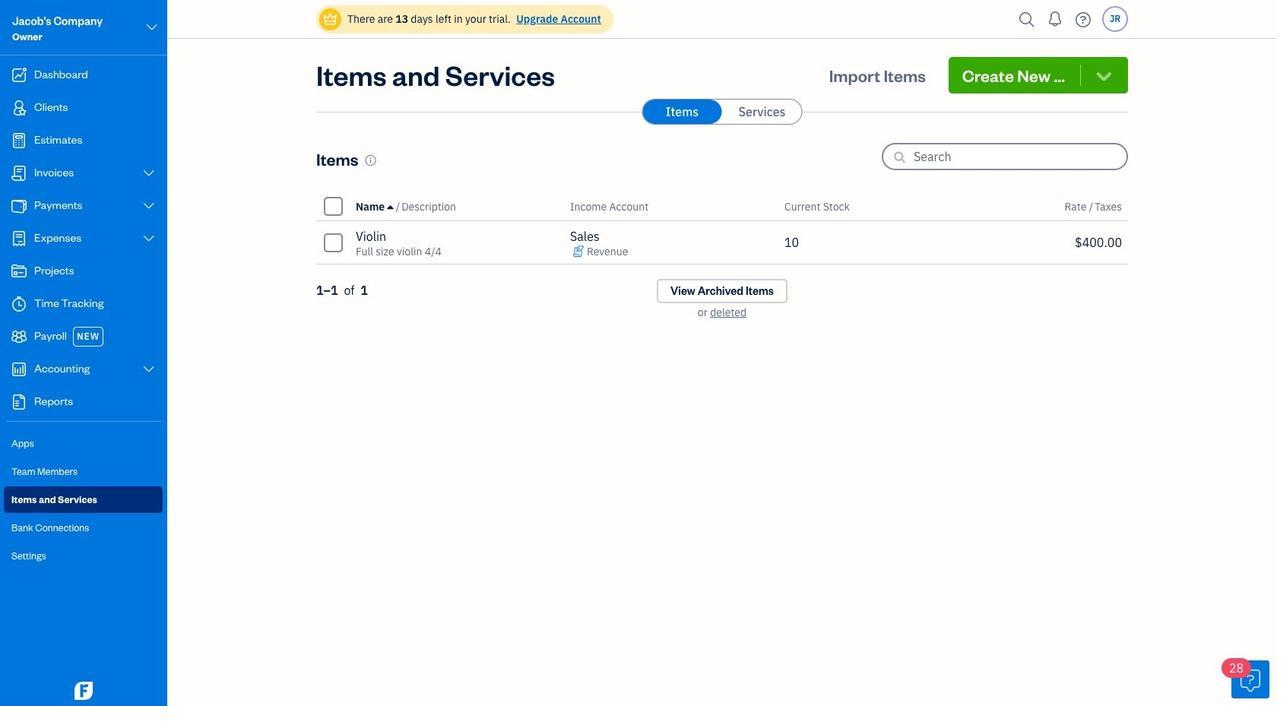Task type: describe. For each thing, give the bounding box(es) containing it.
caretup image
[[387, 200, 393, 212]]

client image
[[10, 100, 28, 116]]

project image
[[10, 264, 28, 279]]

timer image
[[10, 297, 28, 312]]

1 vertical spatial chevron large down image
[[142, 200, 156, 212]]

payment image
[[10, 198, 28, 214]]

chart image
[[10, 362, 28, 377]]

expense image
[[10, 231, 28, 246]]

chevron large down image for expense image
[[142, 233, 156, 245]]

estimate image
[[10, 133, 28, 148]]

crown image
[[322, 11, 338, 27]]

notifications image
[[1043, 4, 1067, 34]]

main element
[[0, 0, 205, 706]]

report image
[[10, 395, 28, 410]]



Task type: vqa. For each thing, say whether or not it's contained in the screenshot.
New
no



Task type: locate. For each thing, give the bounding box(es) containing it.
team image
[[10, 329, 28, 344]]

2 vertical spatial chevron large down image
[[142, 363, 156, 376]]

3 chevron large down image from the top
[[142, 363, 156, 376]]

chevron large down image
[[142, 167, 156, 179], [142, 233, 156, 245], [142, 363, 156, 376]]

dashboard image
[[10, 68, 28, 83]]

chevrondown image
[[1094, 65, 1115, 86]]

chevron large down image for invoice "image"
[[142, 167, 156, 179]]

0 vertical spatial chevron large down image
[[145, 18, 159, 36]]

2 chevron large down image from the top
[[142, 233, 156, 245]]

Search text field
[[914, 144, 1127, 169]]

0 vertical spatial chevron large down image
[[142, 167, 156, 179]]

freshbooks image
[[71, 682, 96, 700]]

go to help image
[[1071, 8, 1096, 31]]

invoice image
[[10, 166, 28, 181]]

1 chevron large down image from the top
[[142, 167, 156, 179]]

chevron large down image for chart icon
[[142, 363, 156, 376]]

info image
[[365, 154, 377, 166]]

chevron large down image
[[145, 18, 159, 36], [142, 200, 156, 212]]

search image
[[1015, 8, 1039, 31]]

1 vertical spatial chevron large down image
[[142, 233, 156, 245]]



